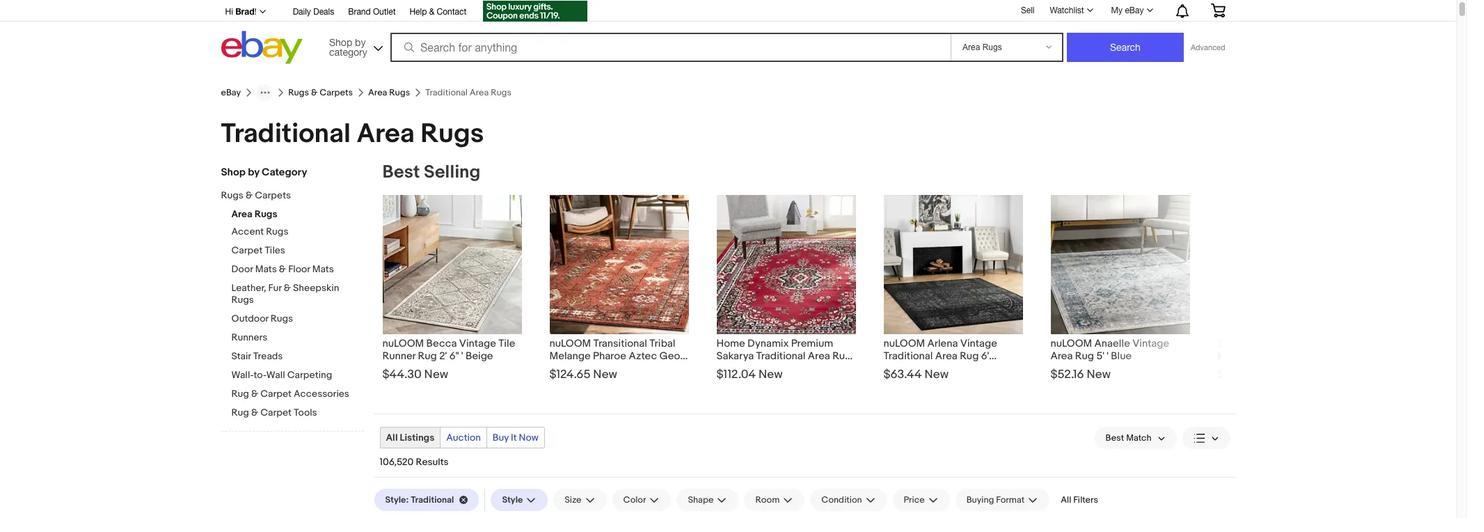 Task type: describe. For each thing, give the bounding box(es) containing it.
buy
[[493, 432, 509, 444]]

sakarya
[[717, 350, 754, 363]]

new inside nuloom anaelle vintage area rug 5' ' blue $52.16 new
[[1087, 368, 1111, 382]]

brand
[[348, 7, 371, 17]]

!
[[255, 7, 257, 17]]

selling
[[424, 162, 481, 183]]

outlet
[[373, 7, 396, 17]]

condition
[[822, 494, 862, 506]]

watchlist link
[[1043, 2, 1100, 19]]

style: traditional link
[[374, 489, 479, 511]]

area down the area rugs link
[[357, 118, 415, 150]]

help & contact
[[410, 7, 467, 17]]

area inside rugs & carpets area rugs accent rugs carpet tiles door mats & floor mats leather, fur & sheepskin rugs outdoor rugs runners stair treads wall-to-wall carpeting rug & carpet accessories rug & carpet tools
[[232, 208, 252, 220]]

best match
[[1106, 432, 1152, 444]]

ebay inside account navigation
[[1126, 6, 1144, 15]]

arlena
[[928, 337, 958, 350]]

tools
[[294, 407, 317, 418]]

traditional inside home dynamix premium sakarya traditional area rug oriental red 92x125
[[757, 350, 806, 363]]

style: traditional
[[385, 494, 454, 506]]

room
[[756, 494, 780, 506]]

door
[[232, 263, 253, 275]]

watchlist
[[1050, 6, 1085, 15]]

daily
[[293, 7, 311, 17]]

runner
[[383, 350, 416, 363]]

rugs up 'runners' link
[[271, 313, 293, 324]]

92x125
[[779, 362, 811, 375]]

' inside nuloom anaelle vintage area rug 5' ' blue $52.16 new
[[1107, 350, 1109, 363]]

buying format
[[967, 494, 1025, 506]]

nuloom arlena vintage traditional area rug 6' square black
[[884, 337, 998, 375]]

& inside account navigation
[[429, 7, 435, 17]]

geo
[[660, 350, 681, 363]]

now
[[519, 432, 539, 444]]

auction
[[447, 432, 481, 444]]

5'
[[1097, 350, 1105, 363]]

all for all filters
[[1061, 494, 1072, 506]]

shop for shop by category
[[221, 166, 246, 179]]

all listings
[[386, 432, 435, 444]]

buying format button
[[956, 489, 1050, 511]]

' inside "nuloom becca vintage tile runner rug 2' 6" ' beige $44.30 new"
[[462, 350, 463, 363]]

condition button
[[811, 489, 888, 511]]

rugs up traditional area rugs
[[389, 87, 410, 98]]

nuloom anaelle vintage area rug 5' ' blue $52.16 new
[[1051, 337, 1170, 382]]

auction link
[[441, 428, 487, 448]]

nuloom for '
[[383, 337, 424, 350]]

$39.95
[[1218, 368, 1254, 382]]

rug inside nuloom arlena vintage traditional area rug 6' square black
[[960, 350, 979, 363]]

outdoor
[[232, 313, 269, 324]]

nuloom anaelle vintage area rug 5' ' blue link
[[1051, 334, 1190, 363]]

get the coupon image
[[483, 1, 588, 22]]

best selling
[[383, 162, 481, 183]]

nuloom transitional tribal melange pharoe aztec geo border orange 6' 7" x 9'
[[550, 337, 681, 375]]

6' inside nuloom arlena vintage traditional area rug 6' square black
[[982, 350, 990, 363]]

2'
[[440, 350, 447, 363]]

category
[[262, 166, 307, 179]]

style button
[[491, 489, 548, 511]]

shop for shop by category
[[329, 37, 352, 48]]

1 mats from the left
[[255, 263, 277, 275]]

tile
[[499, 337, 515, 350]]

new for $39.95
[[1257, 368, 1281, 382]]

traditional area rugs
[[221, 118, 484, 150]]

anaelle
[[1095, 337, 1131, 350]]

rug & carpet accessories link
[[232, 388, 364, 401]]

oriental
[[717, 362, 755, 375]]

1 vertical spatial rugs & carpets link
[[221, 189, 353, 203]]

results
[[416, 456, 449, 468]]

x
[[644, 362, 649, 375]]

nuloom arlena vintage traditional area rug 6' square black image
[[884, 195, 1023, 334]]

rugs up accent at the left of page
[[255, 208, 278, 220]]

area inside home dynamix premium sakarya traditional area rug oriental red 92x125
[[808, 350, 831, 363]]

home dynamix premium sakarya traditional area rug oriental red 92x125 link
[[717, 334, 856, 375]]

wall-to-wall carpeting link
[[232, 369, 364, 382]]

nuloom anaelle vintage area rug 5' ' blue image
[[1051, 195, 1190, 334]]

sheepskin
[[293, 282, 339, 294]]

runners link
[[232, 331, 364, 345]]

buy it now link
[[487, 428, 544, 448]]

shop by category
[[329, 37, 367, 57]]

shop by category button
[[323, 31, 386, 61]]

9'
[[652, 362, 660, 375]]

vintage for $52.16
[[1133, 337, 1170, 350]]

area up traditional area rugs
[[368, 87, 387, 98]]

carpeting
[[287, 369, 332, 381]]

all filters button
[[1056, 489, 1104, 511]]

rug inside home dynamix premium sakarya traditional area rug oriental red 92x125
[[833, 350, 852, 363]]

black
[[920, 362, 946, 375]]

border
[[550, 362, 582, 375]]

rugs & carpets
[[288, 87, 353, 98]]

leather,
[[232, 282, 266, 294]]

to-
[[254, 369, 267, 381]]

blue
[[1112, 350, 1132, 363]]

view: list view image
[[1194, 431, 1220, 445]]

nuloom for $52.16
[[1051, 337, 1093, 350]]

red
[[757, 362, 776, 375]]

advanced
[[1191, 43, 1226, 52]]

6"
[[450, 350, 459, 363]]

buying
[[967, 494, 995, 506]]

it
[[511, 432, 517, 444]]

carpet tiles link
[[232, 244, 364, 258]]

pharoe
[[593, 350, 627, 363]]

style:
[[385, 494, 409, 506]]

rugs down shop by category
[[221, 189, 244, 201]]

106,520 results
[[380, 456, 449, 468]]

leather, fur & sheepskin rugs link
[[232, 282, 364, 307]]

carpet down the wall
[[261, 388, 292, 400]]

home
[[717, 337, 746, 350]]

shape button
[[677, 489, 739, 511]]

help & contact link
[[410, 5, 467, 20]]

rug & carpet tools link
[[232, 407, 364, 420]]

format
[[997, 494, 1025, 506]]



Task type: vqa. For each thing, say whether or not it's contained in the screenshot.
first Categories
no



Task type: locate. For each thing, give the bounding box(es) containing it.
area right dynamix
[[808, 350, 831, 363]]

accessories
[[294, 388, 350, 400]]

beige
[[466, 350, 493, 363]]

wall-
[[232, 369, 254, 381]]

nuloom becca vintage tile runner rug 2' 6" ' beige $44.30 new
[[383, 337, 515, 382]]

6'
[[982, 350, 990, 363], [622, 362, 630, 375]]

runners
[[232, 331, 268, 343]]

1 vintage from the left
[[459, 337, 496, 350]]

area up accent at the left of page
[[232, 208, 252, 220]]

0 vertical spatial by
[[355, 37, 366, 48]]

1 nuloom from the left
[[383, 337, 424, 350]]

nuloom up $52.16
[[1051, 337, 1093, 350]]

nuloom up border
[[550, 337, 591, 350]]

floor down carpet tiles link
[[288, 263, 310, 275]]

0 horizontal spatial vintage
[[459, 337, 496, 350]]

2 ' from the left
[[1107, 350, 1109, 363]]

0 horizontal spatial carpets
[[255, 189, 291, 201]]

nuloom inside nuloom arlena vintage traditional area rug 6' square black
[[884, 337, 926, 350]]

kitchen
[[1218, 350, 1254, 363]]

nuloom inside nuloom anaelle vintage area rug 5' ' blue $52.16 new
[[1051, 337, 1093, 350]]

ebay link
[[221, 87, 241, 98]]

5 new from the left
[[1087, 368, 1111, 382]]

carpet up $39.95 new
[[1257, 350, 1290, 363]]

match
[[1127, 432, 1152, 444]]

0 vertical spatial all
[[386, 432, 398, 444]]

nuloom inside "nuloom becca vintage tile runner rug 2' 6" ' beige $44.30 new"
[[383, 337, 424, 350]]

6' left 7"
[[622, 362, 630, 375]]

carpets down category
[[320, 87, 353, 98]]

best match button
[[1095, 427, 1177, 449]]

0 vertical spatial rugs & carpets link
[[288, 87, 353, 98]]

my ebay
[[1112, 6, 1144, 15]]

home dynamix premium sakarya traditional area rug oriental red 92x125 image
[[717, 195, 856, 334]]

106,520
[[380, 456, 414, 468]]

$124.65
[[550, 368, 591, 382]]

your shopping cart image
[[1211, 3, 1227, 17]]

vintage inside nuloom anaelle vintage area rug 5' ' blue $52.16 new
[[1133, 337, 1170, 350]]

mats up fur
[[255, 263, 277, 275]]

area inside nuloom anaelle vintage area rug 5' ' blue $52.16 new
[[1051, 350, 1073, 363]]

1 vertical spatial ebay
[[221, 87, 241, 98]]

area inside nuloom arlena vintage traditional area rug 6' square black
[[936, 350, 958, 363]]

4 new from the left
[[925, 368, 949, 382]]

color
[[624, 494, 646, 506]]

1 new from the left
[[424, 368, 449, 382]]

vintage right 6"
[[459, 337, 496, 350]]

rugs up outdoor
[[232, 294, 254, 306]]

0 horizontal spatial '
[[462, 350, 463, 363]]

1 horizontal spatial floor
[[1293, 350, 1316, 363]]

0 horizontal spatial floor
[[288, 263, 310, 275]]

new for $63.44
[[925, 368, 949, 382]]

all inside all listings link
[[386, 432, 398, 444]]

nuloom up $44.30
[[383, 337, 424, 350]]

outdoor rugs link
[[232, 313, 364, 326]]

new inside "nuloom becca vintage tile runner rug 2' 6" ' beige $44.30 new"
[[424, 368, 449, 382]]

nuloom becca vintage tile runner rug 2' 6" ' beige link
[[383, 334, 522, 363]]

0 vertical spatial floor
[[288, 263, 310, 275]]

vintage for '
[[459, 337, 496, 350]]

$63.44 new
[[884, 368, 949, 382]]

0 horizontal spatial ebay
[[221, 87, 241, 98]]

nuloom for orange
[[550, 337, 591, 350]]

7"
[[632, 362, 642, 375]]

new for $112.04
[[759, 368, 783, 382]]

fur
[[268, 282, 282, 294]]

best selling main content
[[374, 162, 1374, 518]]

ebay
[[1126, 6, 1144, 15], [221, 87, 241, 98]]

rug inside "nuloom becca vintage tile runner rug 2' 6" ' beige $44.30 new"
[[418, 350, 437, 363]]

0 horizontal spatial 6'
[[622, 362, 630, 375]]

none submit inside shop by category banner
[[1067, 33, 1184, 62]]

nuloom inside nuloom transitional tribal melange pharoe aztec geo border orange 6' 7" x 9'
[[550, 337, 591, 350]]

by for category
[[355, 37, 366, 48]]

orange
[[584, 362, 619, 375]]

1 horizontal spatial carpets
[[320, 87, 353, 98]]

new for $124.65
[[593, 368, 618, 382]]

wall
[[267, 369, 285, 381]]

0 vertical spatial shop
[[329, 37, 352, 48]]

rugs
[[288, 87, 309, 98], [389, 87, 410, 98], [421, 118, 484, 150], [221, 189, 244, 201], [255, 208, 278, 220], [266, 226, 289, 237], [232, 294, 254, 306], [271, 313, 293, 324]]

area
[[368, 87, 387, 98], [357, 118, 415, 150], [232, 208, 252, 220], [1308, 337, 1330, 350], [808, 350, 831, 363], [936, 350, 958, 363], [1051, 350, 1073, 363]]

0 vertical spatial best
[[383, 162, 420, 183]]

best left selling
[[383, 162, 420, 183]]

area inside 2 skid-resistant area rug kitchen carpet floor mat chocolate brown
[[1308, 337, 1330, 350]]

0 horizontal spatial best
[[383, 162, 420, 183]]

1 horizontal spatial mats
[[312, 263, 334, 275]]

square
[[884, 362, 918, 375]]

by down brand
[[355, 37, 366, 48]]

1 horizontal spatial ebay
[[1126, 6, 1144, 15]]

best for best match
[[1106, 432, 1125, 444]]

vintage inside nuloom arlena vintage traditional area rug 6' square black
[[961, 337, 998, 350]]

advanced link
[[1184, 33, 1233, 61]]

accent
[[232, 226, 264, 237]]

best left match
[[1106, 432, 1125, 444]]

traditional
[[221, 118, 351, 150], [757, 350, 806, 363], [884, 350, 933, 363], [411, 494, 454, 506]]

carpet inside 2 skid-resistant area rug kitchen carpet floor mat chocolate brown
[[1257, 350, 1290, 363]]

shop by category banner
[[218, 0, 1236, 68]]

carpets for rugs & carpets
[[320, 87, 353, 98]]

mats up 'sheepskin'
[[312, 263, 334, 275]]

category
[[329, 46, 367, 57]]

all for all listings
[[386, 432, 398, 444]]

area up brown
[[1308, 337, 1330, 350]]

chocolate
[[1218, 362, 1281, 375]]

rugs & carpets area rugs accent rugs carpet tiles door mats & floor mats leather, fur & sheepskin rugs outdoor rugs runners stair treads wall-to-wall carpeting rug & carpet accessories rug & carpet tools
[[221, 189, 350, 418]]

1 vertical spatial all
[[1061, 494, 1072, 506]]

size
[[565, 494, 582, 506]]

1 vertical spatial shop
[[221, 166, 246, 179]]

brad
[[235, 6, 255, 17]]

area up $63.44 new
[[936, 350, 958, 363]]

carpets inside rugs & carpets area rugs accent rugs carpet tiles door mats & floor mats leather, fur & sheepskin rugs outdoor rugs runners stair treads wall-to-wall carpeting rug & carpet accessories rug & carpet tools
[[255, 189, 291, 201]]

nuloom transitional tribal melange pharoe aztec geo border orange 6' 7" x 9' image
[[550, 195, 689, 334]]

1 vertical spatial by
[[248, 166, 259, 179]]

traditional inside nuloom arlena vintage traditional area rug 6' square black
[[884, 350, 933, 363]]

$44.30
[[383, 368, 422, 382]]

carpet
[[232, 244, 263, 256], [1257, 350, 1290, 363], [261, 388, 292, 400], [261, 407, 292, 418]]

3 new from the left
[[759, 368, 783, 382]]

1 horizontal spatial all
[[1061, 494, 1072, 506]]

skid-
[[1226, 337, 1254, 350]]

all up 106,520
[[386, 432, 398, 444]]

vintage for black
[[961, 337, 998, 350]]

by inside shop by category
[[355, 37, 366, 48]]

by for category
[[248, 166, 259, 179]]

color button
[[612, 489, 672, 511]]

3 vintage from the left
[[1133, 337, 1170, 350]]

4 nuloom from the left
[[1051, 337, 1093, 350]]

2 vintage from the left
[[961, 337, 998, 350]]

0 vertical spatial carpets
[[320, 87, 353, 98]]

0 horizontal spatial mats
[[255, 263, 277, 275]]

shop left category
[[221, 166, 246, 179]]

sell
[[1021, 5, 1035, 15]]

hi brad !
[[225, 6, 257, 17]]

best inside dropdown button
[[1106, 432, 1125, 444]]

1 horizontal spatial by
[[355, 37, 366, 48]]

brown
[[1284, 362, 1321, 375]]

nuloom becca vintage tile runner rug 2' 6" ' beige image
[[383, 195, 522, 334]]

3 nuloom from the left
[[884, 337, 926, 350]]

0 horizontal spatial by
[[248, 166, 259, 179]]

6' inside nuloom transitional tribal melange pharoe aztec geo border orange 6' 7" x 9'
[[622, 362, 630, 375]]

filters
[[1074, 494, 1099, 506]]

1 vertical spatial best
[[1106, 432, 1125, 444]]

room button
[[745, 489, 805, 511]]

rugs up tiles
[[266, 226, 289, 237]]

carpets for rugs & carpets area rugs accent rugs carpet tiles door mats & floor mats leather, fur & sheepskin rugs outdoor rugs runners stair treads wall-to-wall carpeting rug & carpet accessories rug & carpet tools
[[255, 189, 291, 201]]

2 nuloom from the left
[[550, 337, 591, 350]]

help
[[410, 7, 427, 17]]

' right 5'
[[1107, 350, 1109, 363]]

floor left mat
[[1293, 350, 1316, 363]]

1 horizontal spatial vintage
[[961, 337, 998, 350]]

0 vertical spatial ebay
[[1126, 6, 1144, 15]]

0 horizontal spatial shop
[[221, 166, 246, 179]]

1 ' from the left
[[462, 350, 463, 363]]

aztec
[[629, 350, 657, 363]]

shop inside shop by category
[[329, 37, 352, 48]]

2
[[1218, 337, 1224, 350]]

rugs up selling
[[421, 118, 484, 150]]

nuloom up square
[[884, 337, 926, 350]]

1 horizontal spatial 6'
[[982, 350, 990, 363]]

2 mats from the left
[[312, 263, 334, 275]]

vintage inside "nuloom becca vintage tile runner rug 2' 6" ' beige $44.30 new"
[[459, 337, 496, 350]]

2 new from the left
[[593, 368, 618, 382]]

1 horizontal spatial best
[[1106, 432, 1125, 444]]

shop by category
[[221, 166, 307, 179]]

dynamix
[[748, 337, 789, 350]]

by
[[355, 37, 366, 48], [248, 166, 259, 179]]

all left filters
[[1061, 494, 1072, 506]]

$124.65 new
[[550, 368, 618, 382]]

price
[[904, 494, 925, 506]]

floor inside rugs & carpets area rugs accent rugs carpet tiles door mats & floor mats leather, fur & sheepskin rugs outdoor rugs runners stair treads wall-to-wall carpeting rug & carpet accessories rug & carpet tools
[[288, 263, 310, 275]]

2 horizontal spatial vintage
[[1133, 337, 1170, 350]]

6' right arlena on the right bottom of page
[[982, 350, 990, 363]]

premium
[[792, 337, 834, 350]]

size button
[[554, 489, 607, 511]]

my ebay link
[[1104, 2, 1160, 19]]

1 horizontal spatial shop
[[329, 37, 352, 48]]

tribal
[[650, 337, 676, 350]]

vintage right blue
[[1133, 337, 1170, 350]]

None submit
[[1067, 33, 1184, 62]]

nuloom arlena vintage traditional area rug 6' square black link
[[884, 334, 1023, 375]]

' right 6"
[[462, 350, 463, 363]]

0 horizontal spatial all
[[386, 432, 398, 444]]

carpets down shop by category
[[255, 189, 291, 201]]

rug inside nuloom anaelle vintage area rug 5' ' blue $52.16 new
[[1076, 350, 1095, 363]]

1 horizontal spatial '
[[1107, 350, 1109, 363]]

area up $52.16
[[1051, 350, 1073, 363]]

Search for anything text field
[[393, 34, 948, 61]]

1 vertical spatial floor
[[1293, 350, 1316, 363]]

shop down deals
[[329, 37, 352, 48]]

6 new from the left
[[1257, 368, 1281, 382]]

carpet down rug & carpet accessories link
[[261, 407, 292, 418]]

nuloom for black
[[884, 337, 926, 350]]

account navigation
[[218, 0, 1236, 24]]

rug inside 2 skid-resistant area rug kitchen carpet floor mat chocolate brown
[[1333, 337, 1352, 350]]

vintage right arlena on the right bottom of page
[[961, 337, 998, 350]]

hi
[[225, 7, 233, 17]]

all inside all filters button
[[1061, 494, 1072, 506]]

shop
[[329, 37, 352, 48], [221, 166, 246, 179]]

resistant
[[1254, 337, 1306, 350]]

floor inside 2 skid-resistant area rug kitchen carpet floor mat chocolate brown
[[1293, 350, 1316, 363]]

best for best selling
[[383, 162, 420, 183]]

by left category
[[248, 166, 259, 179]]

$39.95 new
[[1218, 368, 1281, 382]]

carpet down accent at the left of page
[[232, 244, 263, 256]]

rugs right ebay link
[[288, 87, 309, 98]]

daily deals
[[293, 7, 334, 17]]

shape
[[688, 494, 714, 506]]

transitional
[[594, 337, 647, 350]]

nuloom transitional tribal melange pharoe aztec geo border orange 6' 7" x 9' link
[[550, 334, 689, 375]]

style
[[502, 494, 523, 506]]

1 vertical spatial carpets
[[255, 189, 291, 201]]



